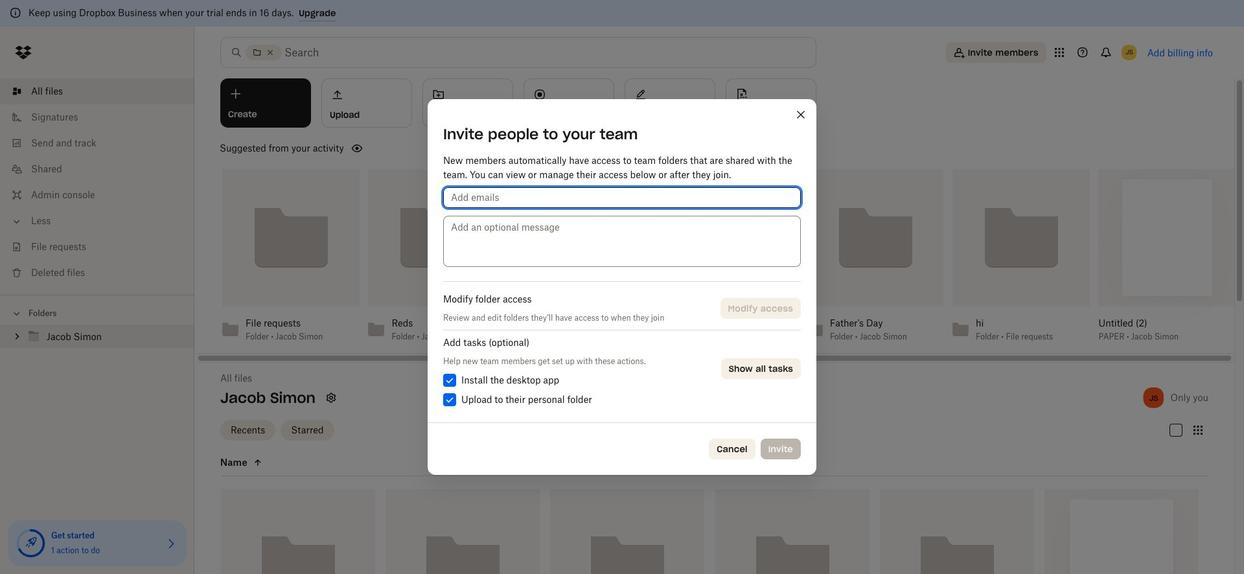 Task type: describe. For each thing, give the bounding box(es) containing it.
Add an optional message text field
[[443, 216, 801, 267]]

file, _ getting started with dropbox paper.paper row
[[1045, 489, 1199, 574]]

folder, file requests row
[[386, 489, 540, 574]]

folder, mother's day row
[[551, 489, 705, 574]]



Task type: vqa. For each thing, say whether or not it's contained in the screenshot.
Quota usage Icon at the left bottom of page
no



Task type: locate. For each thing, give the bounding box(es) containing it.
less image
[[10, 215, 23, 228]]

list item
[[0, 78, 194, 104]]

folder, send and track row
[[880, 489, 1035, 574]]

dropbox image
[[10, 40, 36, 65]]

folder, father's day row
[[221, 489, 375, 574]]

dialog
[[428, 99, 817, 475]]

alert
[[0, 0, 1245, 27]]

list
[[0, 71, 194, 295]]

Add emails text field
[[451, 191, 794, 205]]

folder, reds row
[[715, 489, 870, 574]]



